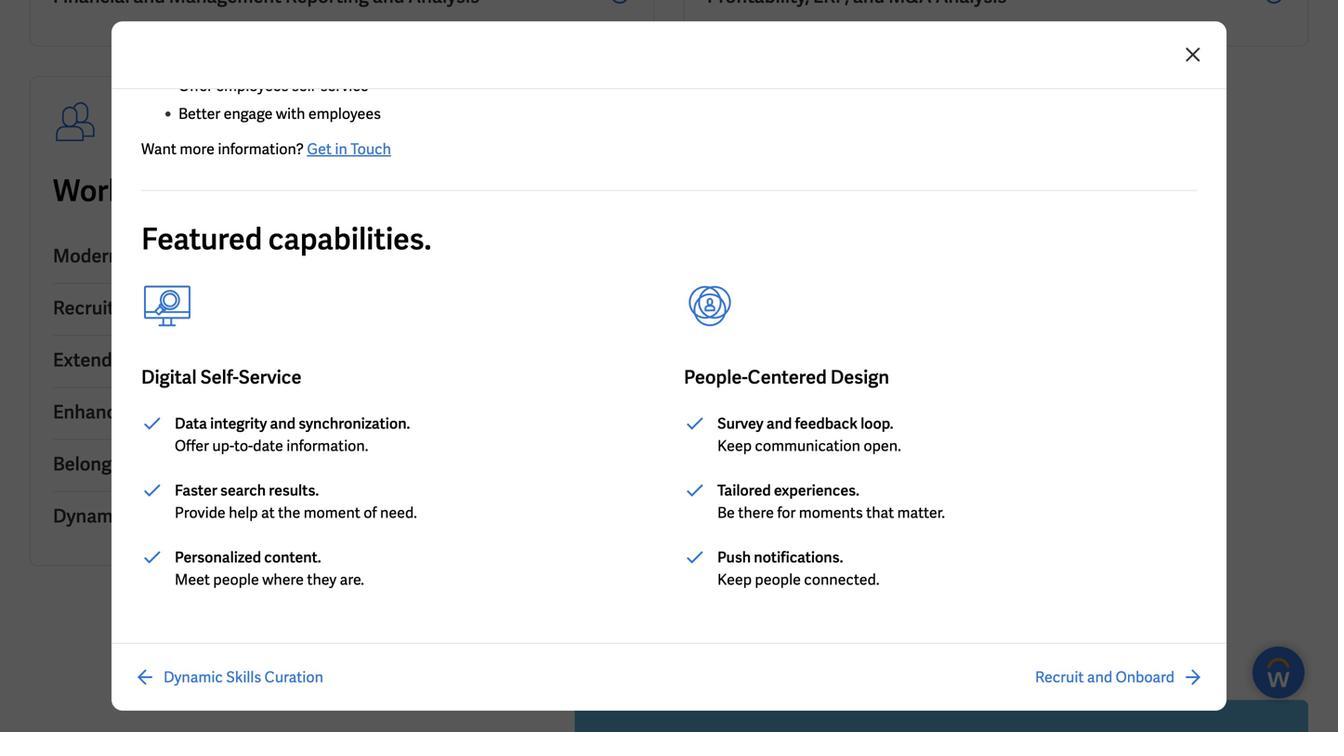 Task type: describe. For each thing, give the bounding box(es) containing it.
moments
[[799, 503, 863, 523]]

dynamic skills curation inside "featured capabilities." dialog
[[164, 668, 323, 688]]

0 vertical spatial curation
[[180, 504, 254, 529]]

0 vertical spatial workforce
[[53, 172, 195, 210]]

0 vertical spatial of
[[390, 172, 418, 210]]

modernized hr service delivery button
[[53, 232, 631, 284]]

recruit and onboard button inside "featured capabilities." dialog
[[1036, 667, 1205, 689]]

that
[[867, 503, 895, 523]]

centered
[[748, 365, 827, 390]]

0 vertical spatial dynamic skills curation
[[53, 504, 254, 529]]

touch
[[351, 139, 391, 159]]

for inside tailored experiences. be there for moments that matter.
[[778, 503, 796, 523]]

management
[[229, 348, 342, 372]]

data integrity and synchronization. offer up-to-date information.
[[175, 414, 410, 456]]

extended workforce management button
[[53, 336, 631, 388]]

are.
[[340, 570, 364, 590]]

and inside data integrity and synchronization. offer up-to-date information.
[[270, 414, 296, 434]]

self-
[[200, 365, 239, 390]]

dynamic skills curation button inside "featured capabilities." dialog
[[134, 667, 323, 689]]

offer employees self-service better engage with employees
[[178, 76, 381, 124]]

faster search results. provide help at the moment of need.
[[175, 481, 417, 523]]

technology
[[424, 172, 579, 210]]

personalized
[[175, 548, 261, 568]]

information.
[[287, 436, 368, 456]]

they
[[307, 570, 337, 590]]

future
[[296, 172, 384, 210]]

employee
[[141, 400, 224, 424]]

and for 'recruit and onboard' button within the "featured capabilities." dialog
[[1088, 668, 1113, 688]]

people-centered design
[[684, 365, 890, 390]]

enhanced
[[53, 400, 137, 424]]

people-
[[684, 365, 748, 390]]

content.
[[264, 548, 321, 568]]

1 horizontal spatial employees
[[309, 104, 381, 124]]

tailored
[[718, 481, 771, 501]]

enhanced employee experience button
[[53, 388, 631, 440]]

service
[[320, 76, 369, 96]]

up-
[[212, 436, 234, 456]]

digital self-service
[[141, 365, 302, 390]]

engage
[[224, 104, 273, 124]]

be
[[718, 503, 735, 523]]

there
[[738, 503, 774, 523]]

survey
[[718, 414, 764, 434]]

open.
[[864, 436, 902, 456]]

people for centered
[[755, 570, 801, 590]]

at
[[261, 503, 275, 523]]

experiences.
[[774, 481, 860, 501]]

extended
[[53, 348, 133, 372]]

workforce for the future of technology
[[53, 172, 579, 210]]

workforce inside button
[[137, 348, 225, 372]]

feedback
[[795, 414, 858, 434]]

curation inside "featured capabilities." dialog
[[265, 668, 323, 688]]

0 vertical spatial employees
[[216, 76, 289, 96]]

of inside faster search results. provide help at the moment of need.
[[364, 503, 377, 523]]

data
[[175, 414, 207, 434]]

synchronization.
[[299, 414, 410, 434]]

keep inside survey and feedback loop. keep communication open.
[[718, 436, 752, 456]]

idc infobrief for tech image
[[575, 701, 1309, 733]]

want more information? get in touch
[[141, 139, 391, 159]]

modernized hr service delivery
[[53, 244, 322, 268]]

recruit and onboard for 'recruit and onboard' button within the "featured capabilities." dialog
[[1036, 668, 1175, 688]]

need.
[[380, 503, 417, 523]]

more
[[180, 139, 215, 159]]

self-
[[292, 76, 320, 96]]

connected.
[[804, 570, 880, 590]]

get in touch link
[[307, 139, 391, 159]]

with
[[276, 104, 305, 124]]



Task type: locate. For each thing, give the bounding box(es) containing it.
people down personalized
[[213, 570, 259, 590]]

service for hr
[[187, 244, 249, 268]]

1 horizontal spatial for
[[778, 503, 796, 523]]

1 vertical spatial dynamic
[[164, 668, 223, 688]]

1 vertical spatial onboard
[[1116, 668, 1175, 688]]

modernized
[[53, 244, 154, 268]]

0 horizontal spatial recruit
[[53, 296, 115, 320]]

featured capabilities. dialog
[[0, 0, 1339, 733]]

0 horizontal spatial recruit and onboard button
[[53, 284, 631, 336]]

want
[[141, 139, 177, 159]]

1 horizontal spatial people
[[755, 570, 801, 590]]

1 vertical spatial employees
[[309, 104, 381, 124]]

keep inside push notifications. keep people connected.
[[718, 570, 752, 590]]

keep down survey
[[718, 436, 752, 456]]

people for self-
[[213, 570, 259, 590]]

the down want more information? get in touch
[[245, 172, 290, 210]]

meet
[[175, 570, 210, 590]]

service inside "featured capabilities." dialog
[[239, 365, 302, 390]]

recruit for 'recruit and onboard' button to the left
[[53, 296, 115, 320]]

1 horizontal spatial recruit and onboard button
[[1036, 667, 1205, 689]]

0 horizontal spatial dynamic
[[53, 504, 128, 529]]

enhanced employee experience
[[53, 400, 322, 424]]

dynamic
[[53, 504, 128, 529], [164, 668, 223, 688]]

0 horizontal spatial onboard
[[154, 296, 228, 320]]

1 vertical spatial of
[[364, 503, 377, 523]]

moment
[[304, 503, 361, 523]]

where
[[262, 570, 304, 590]]

recruit and onboard inside "featured capabilities." dialog
[[1036, 668, 1175, 688]]

1 horizontal spatial skills
[[226, 668, 261, 688]]

offer inside data integrity and synchronization. offer up-to-date information.
[[175, 436, 209, 456]]

recruit inside "featured capabilities." dialog
[[1036, 668, 1084, 688]]

recruit and onboard button
[[53, 284, 631, 336], [1036, 667, 1205, 689]]

people down notifications.
[[755, 570, 801, 590]]

0 vertical spatial the
[[245, 172, 290, 210]]

1 vertical spatial keep
[[718, 570, 752, 590]]

belonging and diversity button
[[53, 440, 631, 492]]

communication
[[755, 436, 861, 456]]

diversity
[[177, 452, 252, 476]]

and inside survey and feedback loop. keep communication open.
[[767, 414, 792, 434]]

digital
[[141, 365, 197, 390]]

the inside faster search results. provide help at the moment of need.
[[278, 503, 301, 523]]

better
[[178, 104, 221, 124]]

0 vertical spatial recruit
[[53, 296, 115, 320]]

for right there
[[778, 503, 796, 523]]

loop.
[[861, 414, 894, 434]]

push notifications. keep people connected.
[[718, 548, 880, 590]]

provide
[[175, 503, 226, 523]]

service up experience
[[239, 365, 302, 390]]

0 horizontal spatial people
[[213, 570, 259, 590]]

1 vertical spatial offer
[[175, 436, 209, 456]]

curation
[[180, 504, 254, 529], [265, 668, 323, 688]]

of left need.
[[364, 503, 377, 523]]

service for self-
[[239, 365, 302, 390]]

recruit
[[53, 296, 115, 320], [1036, 668, 1084, 688]]

survey and feedback loop. keep communication open.
[[718, 414, 902, 456]]

1 vertical spatial curation
[[265, 668, 323, 688]]

help
[[229, 503, 258, 523]]

keep down push
[[718, 570, 752, 590]]

belonging and diversity
[[53, 452, 252, 476]]

1 vertical spatial recruit and onboard
[[1036, 668, 1175, 688]]

notifications.
[[754, 548, 844, 568]]

service inside button
[[187, 244, 249, 268]]

skills inside "featured capabilities." dialog
[[226, 668, 261, 688]]

push
[[718, 548, 751, 568]]

delivery
[[253, 244, 322, 268]]

0 horizontal spatial skills
[[131, 504, 176, 529]]

in
[[335, 139, 347, 159]]

faster
[[175, 481, 217, 501]]

people inside push notifications. keep people connected.
[[755, 570, 801, 590]]

0 vertical spatial offer
[[178, 76, 213, 96]]

1 horizontal spatial of
[[390, 172, 418, 210]]

service right hr
[[187, 244, 249, 268]]

1 vertical spatial recruit and onboard button
[[1036, 667, 1205, 689]]

1 vertical spatial service
[[239, 365, 302, 390]]

offer up better
[[178, 76, 213, 96]]

of
[[390, 172, 418, 210], [364, 503, 377, 523]]

workforce down want
[[53, 172, 195, 210]]

onboard for 'recruit and onboard' button to the left
[[154, 296, 228, 320]]

tailored experiences. be there for moments that matter.
[[718, 481, 946, 523]]

for
[[201, 172, 239, 210], [778, 503, 796, 523]]

featured capabilities.
[[141, 220, 432, 258]]

to-
[[234, 436, 253, 456]]

0 vertical spatial dynamic skills curation button
[[53, 492, 631, 543]]

recruit and onboard for 'recruit and onboard' button to the left
[[53, 296, 228, 320]]

employees down service
[[309, 104, 381, 124]]

1 horizontal spatial dynamic
[[164, 668, 223, 688]]

2 people from the left
[[755, 570, 801, 590]]

featured
[[141, 220, 262, 258]]

1 horizontal spatial onboard
[[1116, 668, 1175, 688]]

offer
[[178, 76, 213, 96], [175, 436, 209, 456]]

skills
[[131, 504, 176, 529], [226, 668, 261, 688]]

0 vertical spatial service
[[187, 244, 249, 268]]

capabilities.
[[268, 220, 432, 258]]

personalized content. meet people where they are.
[[175, 548, 364, 590]]

1 people from the left
[[213, 570, 259, 590]]

0 horizontal spatial recruit and onboard
[[53, 296, 228, 320]]

dynamic inside "featured capabilities." dialog
[[164, 668, 223, 688]]

1 vertical spatial recruit
[[1036, 668, 1084, 688]]

onboard
[[154, 296, 228, 320], [1116, 668, 1175, 688]]

onboard inside "featured capabilities." dialog
[[1116, 668, 1175, 688]]

0 vertical spatial dynamic
[[53, 504, 128, 529]]

0 vertical spatial recruit and onboard
[[53, 296, 228, 320]]

integrity
[[210, 414, 267, 434]]

and for 'recruit and onboard' button to the left
[[118, 296, 150, 320]]

1 vertical spatial workforce
[[137, 348, 225, 372]]

1 vertical spatial for
[[778, 503, 796, 523]]

people inside personalized content. meet people where they are.
[[213, 570, 259, 590]]

0 horizontal spatial curation
[[180, 504, 254, 529]]

results.
[[269, 481, 319, 501]]

onboard for 'recruit and onboard' button within the "featured capabilities." dialog
[[1116, 668, 1175, 688]]

and
[[118, 296, 150, 320], [270, 414, 296, 434], [767, 414, 792, 434], [141, 452, 173, 476], [1088, 668, 1113, 688]]

1 vertical spatial skills
[[226, 668, 261, 688]]

hr
[[157, 244, 183, 268]]

workforce
[[53, 172, 195, 210], [137, 348, 225, 372]]

search
[[220, 481, 266, 501]]

design
[[831, 365, 890, 390]]

and for belonging and diversity button
[[141, 452, 173, 476]]

keep
[[718, 436, 752, 456], [718, 570, 752, 590]]

the
[[245, 172, 290, 210], [278, 503, 301, 523]]

date
[[253, 436, 283, 456]]

service
[[187, 244, 249, 268], [239, 365, 302, 390]]

1 vertical spatial the
[[278, 503, 301, 523]]

offer down data
[[175, 436, 209, 456]]

1 horizontal spatial curation
[[265, 668, 323, 688]]

0 vertical spatial for
[[201, 172, 239, 210]]

matter.
[[898, 503, 946, 523]]

for down the more
[[201, 172, 239, 210]]

belonging
[[53, 452, 138, 476]]

information?
[[218, 139, 304, 159]]

1 vertical spatial dynamic skills curation button
[[134, 667, 323, 689]]

dynamic skills curation
[[53, 504, 254, 529], [164, 668, 323, 688]]

dynamic skills curation button
[[53, 492, 631, 543], [134, 667, 323, 689]]

experience
[[227, 400, 322, 424]]

0 horizontal spatial for
[[201, 172, 239, 210]]

extended workforce management
[[53, 348, 342, 372]]

0 horizontal spatial of
[[364, 503, 377, 523]]

employees
[[216, 76, 289, 96], [309, 104, 381, 124]]

workforce up employee
[[137, 348, 225, 372]]

1 keep from the top
[[718, 436, 752, 456]]

1 horizontal spatial recruit
[[1036, 668, 1084, 688]]

offer inside offer employees self-service better engage with employees
[[178, 76, 213, 96]]

1 horizontal spatial recruit and onboard
[[1036, 668, 1175, 688]]

the right at
[[278, 503, 301, 523]]

0 vertical spatial onboard
[[154, 296, 228, 320]]

0 horizontal spatial employees
[[216, 76, 289, 96]]

0 vertical spatial skills
[[131, 504, 176, 529]]

recruit for 'recruit and onboard' button within the "featured capabilities." dialog
[[1036, 668, 1084, 688]]

employees up the engage
[[216, 76, 289, 96]]

0 vertical spatial keep
[[718, 436, 752, 456]]

of down touch
[[390, 172, 418, 210]]

2 keep from the top
[[718, 570, 752, 590]]

1 vertical spatial dynamic skills curation
[[164, 668, 323, 688]]

get
[[307, 139, 332, 159]]

0 vertical spatial recruit and onboard button
[[53, 284, 631, 336]]



Task type: vqa. For each thing, say whether or not it's contained in the screenshot.
Skills
yes



